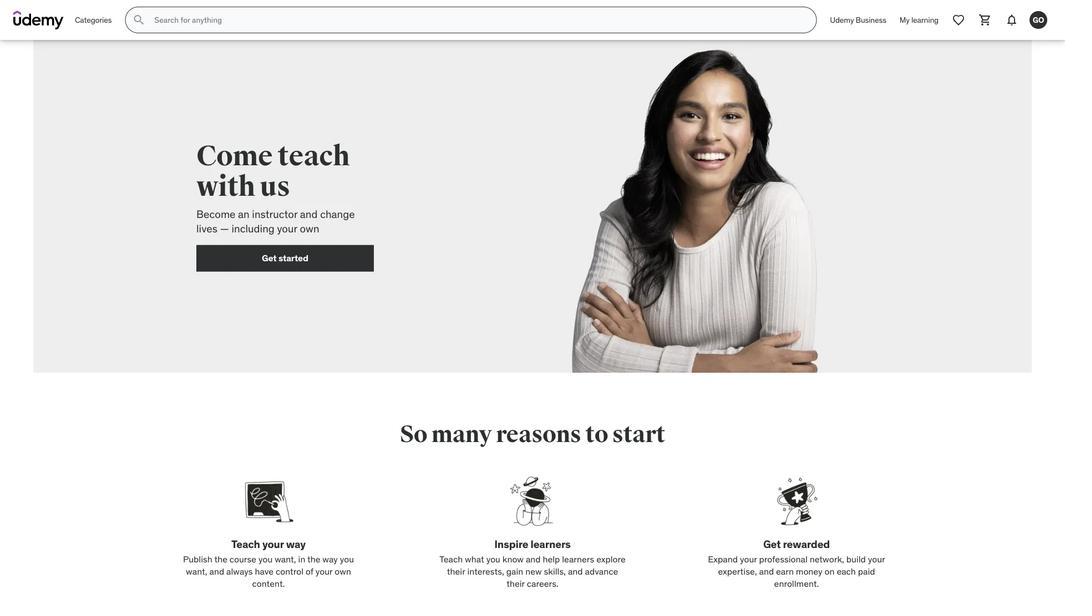 Task type: vqa. For each thing, say whether or not it's contained in the screenshot.
$18.99 to the bottom
no



Task type: locate. For each thing, give the bounding box(es) containing it.
your down instructor
[[277, 222, 297, 235]]

the right in
[[307, 553, 320, 565]]

way right in
[[323, 553, 338, 565]]

udemy
[[830, 15, 854, 25]]

interests,
[[468, 566, 504, 577]]

1 the from the left
[[214, 553, 228, 565]]

0 vertical spatial want,
[[275, 553, 296, 565]]

expand
[[708, 553, 738, 565]]

go link
[[1026, 7, 1052, 33]]

and left change
[[300, 207, 318, 221]]

learners up the help
[[531, 538, 571, 551]]

help
[[543, 553, 560, 565]]

1 vertical spatial want,
[[186, 566, 207, 577]]

you up have
[[259, 553, 273, 565]]

1 horizontal spatial teach
[[440, 553, 463, 565]]

get
[[262, 253, 277, 264], [764, 538, 781, 551]]

2 horizontal spatial you
[[487, 553, 501, 565]]

0 horizontal spatial teach
[[231, 538, 260, 551]]

get inside get rewarded expand your professional network, build your expertise, and earn money on each paid enrollment.
[[764, 538, 781, 551]]

their down gain
[[507, 578, 525, 590]]

0 horizontal spatial get
[[262, 253, 277, 264]]

teach inside teach your way publish the course you want, in the way you want, and always have control of your own content.
[[231, 538, 260, 551]]

1 horizontal spatial you
[[340, 553, 354, 565]]

of
[[306, 566, 314, 577]]

1 horizontal spatial way
[[323, 553, 338, 565]]

1 vertical spatial teach
[[440, 553, 463, 565]]

including
[[232, 222, 275, 235]]

shopping cart with 0 items image
[[979, 13, 992, 27]]

1 horizontal spatial own
[[335, 566, 351, 577]]

wishlist image
[[952, 13, 966, 27]]

their
[[447, 566, 465, 577], [507, 578, 525, 590]]

own up started
[[300, 222, 319, 235]]

you
[[259, 553, 273, 565], [340, 553, 354, 565], [487, 553, 501, 565]]

your inside come teach with us become an instructor and change lives — including your own
[[277, 222, 297, 235]]

way up in
[[286, 538, 306, 551]]

own right of
[[335, 566, 351, 577]]

own
[[300, 222, 319, 235], [335, 566, 351, 577]]

my learning
[[900, 15, 939, 25]]

and up new
[[526, 553, 541, 565]]

0 horizontal spatial own
[[300, 222, 319, 235]]

0 vertical spatial their
[[447, 566, 465, 577]]

and left always
[[209, 566, 224, 577]]

on
[[825, 566, 835, 577]]

1 vertical spatial own
[[335, 566, 351, 577]]

teach up course
[[231, 538, 260, 551]]

want,
[[275, 553, 296, 565], [186, 566, 207, 577]]

professional
[[759, 553, 808, 565]]

0 horizontal spatial way
[[286, 538, 306, 551]]

in
[[298, 553, 305, 565]]

and inside get rewarded expand your professional network, build your expertise, and earn money on each paid enrollment.
[[759, 566, 774, 577]]

started
[[279, 253, 309, 264]]

0 horizontal spatial you
[[259, 553, 273, 565]]

way
[[286, 538, 306, 551], [323, 553, 338, 565]]

udemy business link
[[824, 7, 893, 33]]

get inside get started link
[[262, 253, 277, 264]]

control
[[276, 566, 304, 577]]

and inside come teach with us become an instructor and change lives — including your own
[[300, 207, 318, 221]]

so many reasons to start
[[400, 420, 665, 449]]

get up professional
[[764, 538, 781, 551]]

explore
[[597, 553, 626, 565]]

your
[[277, 222, 297, 235], [262, 538, 284, 551], [740, 553, 757, 565], [868, 553, 886, 565], [316, 566, 333, 577]]

teach left what
[[440, 553, 463, 565]]

us
[[260, 169, 290, 204]]

udemy business
[[830, 15, 887, 25]]

reasons
[[496, 420, 581, 449]]

categories
[[75, 15, 112, 25]]

0 vertical spatial get
[[262, 253, 277, 264]]

learners up skills,
[[562, 553, 595, 565]]

network,
[[810, 553, 845, 565]]

1 vertical spatial get
[[764, 538, 781, 551]]

my
[[900, 15, 910, 25]]

your up "expertise,"
[[740, 553, 757, 565]]

content.
[[252, 578, 285, 590]]

1 vertical spatial their
[[507, 578, 525, 590]]

own inside teach your way publish the course you want, in the way you want, and always have control of your own content.
[[335, 566, 351, 577]]

course
[[230, 553, 256, 565]]

1 horizontal spatial want,
[[275, 553, 296, 565]]

my learning link
[[893, 7, 946, 33]]

own inside come teach with us become an instructor and change lives — including your own
[[300, 222, 319, 235]]

you up interests,
[[487, 553, 501, 565]]

expertise,
[[718, 566, 757, 577]]

get left started
[[262, 253, 277, 264]]

0 horizontal spatial their
[[447, 566, 465, 577]]

you right in
[[340, 553, 354, 565]]

get started link
[[196, 245, 374, 272]]

always
[[226, 566, 253, 577]]

and left earn
[[759, 566, 774, 577]]

teach your way publish the course you want, in the way you want, and always have control of your own content.
[[183, 538, 354, 590]]

your up have
[[262, 538, 284, 551]]

the left course
[[214, 553, 228, 565]]

Search for anything text field
[[152, 11, 803, 29]]

0 vertical spatial learners
[[531, 538, 571, 551]]

1 horizontal spatial the
[[307, 553, 320, 565]]

want, down publish on the left bottom
[[186, 566, 207, 577]]

the
[[214, 553, 228, 565], [307, 553, 320, 565]]

with
[[196, 169, 255, 204]]

and
[[300, 207, 318, 221], [526, 553, 541, 565], [209, 566, 224, 577], [568, 566, 583, 577], [759, 566, 774, 577]]

an
[[238, 207, 250, 221]]

0 horizontal spatial the
[[214, 553, 228, 565]]

your up 'paid'
[[868, 553, 886, 565]]

1 horizontal spatial get
[[764, 538, 781, 551]]

0 vertical spatial teach
[[231, 538, 260, 551]]

want, up control
[[275, 553, 296, 565]]

teach
[[231, 538, 260, 551], [440, 553, 463, 565]]

0 vertical spatial own
[[300, 222, 319, 235]]

their down what
[[447, 566, 465, 577]]

learners
[[531, 538, 571, 551], [562, 553, 595, 565]]

3 you from the left
[[487, 553, 501, 565]]

go
[[1033, 15, 1045, 25]]

publish
[[183, 553, 212, 565]]

2 the from the left
[[307, 553, 320, 565]]



Task type: describe. For each thing, give the bounding box(es) containing it.
categories button
[[68, 7, 118, 33]]

build
[[847, 553, 866, 565]]

inspire learners teach what you know and help learners explore their interests, gain new skills, and advance their careers.
[[440, 538, 626, 590]]

many
[[432, 420, 492, 449]]

so
[[400, 420, 427, 449]]

1 vertical spatial learners
[[562, 553, 595, 565]]

submit search image
[[132, 13, 146, 27]]

earn
[[776, 566, 794, 577]]

come teach with us become an instructor and change lives — including your own
[[196, 139, 355, 235]]

0 horizontal spatial want,
[[186, 566, 207, 577]]

come
[[196, 139, 273, 174]]

to
[[586, 420, 608, 449]]

know
[[503, 553, 524, 565]]

money
[[796, 566, 823, 577]]

learning
[[912, 15, 939, 25]]

0 vertical spatial way
[[286, 538, 306, 551]]

skills,
[[544, 566, 566, 577]]

your right of
[[316, 566, 333, 577]]

careers.
[[527, 578, 559, 590]]

notifications image
[[1006, 13, 1019, 27]]

inspire
[[495, 538, 529, 551]]

lives
[[196, 222, 218, 235]]

1 vertical spatial way
[[323, 553, 338, 565]]

new
[[526, 566, 542, 577]]

paid
[[858, 566, 875, 577]]

get for rewarded
[[764, 538, 781, 551]]

get rewarded expand your professional network, build your expertise, and earn money on each paid enrollment.
[[708, 538, 886, 590]]

what
[[465, 553, 484, 565]]

gain
[[507, 566, 524, 577]]

instructor
[[252, 207, 298, 221]]

become
[[196, 207, 236, 221]]

start
[[613, 420, 665, 449]]

get started
[[262, 253, 309, 264]]

1 horizontal spatial their
[[507, 578, 525, 590]]

and right skills,
[[568, 566, 583, 577]]

teach
[[278, 139, 350, 174]]

and inside teach your way publish the course you want, in the way you want, and always have control of your own content.
[[209, 566, 224, 577]]

—
[[220, 222, 229, 235]]

each
[[837, 566, 856, 577]]

2 you from the left
[[340, 553, 354, 565]]

advance
[[585, 566, 618, 577]]

you inside inspire learners teach what you know and help learners explore their interests, gain new skills, and advance their careers.
[[487, 553, 501, 565]]

rewarded
[[783, 538, 830, 551]]

udemy image
[[13, 11, 64, 29]]

teach inside inspire learners teach what you know and help learners explore their interests, gain new skills, and advance their careers.
[[440, 553, 463, 565]]

have
[[255, 566, 274, 577]]

enrollment.
[[775, 578, 819, 590]]

1 you from the left
[[259, 553, 273, 565]]

business
[[856, 15, 887, 25]]

get for started
[[262, 253, 277, 264]]

change
[[320, 207, 355, 221]]



